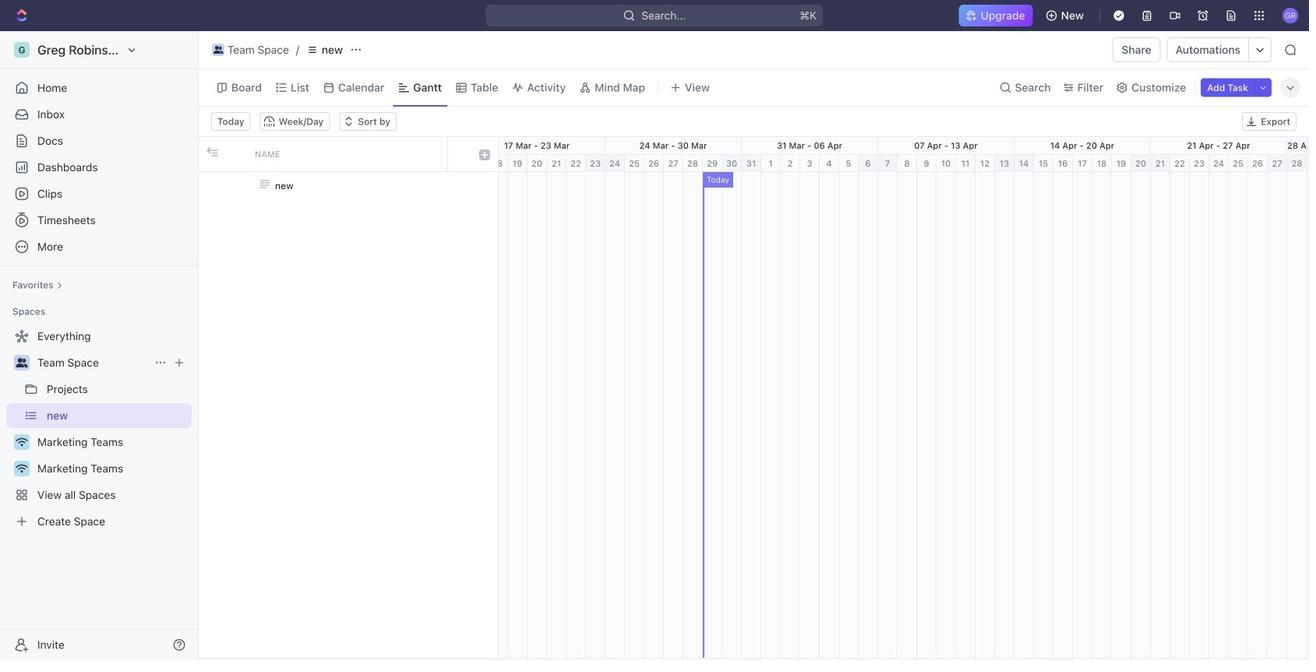 Task type: locate. For each thing, give the bounding box(es) containing it.
1 horizontal spatial 22 element
[[1171, 155, 1190, 172]]

0 horizontal spatial 26 element
[[645, 155, 664, 172]]

column header
[[199, 137, 222, 171], [472, 137, 498, 171]]

23 element down 17 mar - 23 mar element
[[586, 155, 606, 172]]

22 element
[[567, 155, 586, 172], [1171, 155, 1190, 172]]

24 element down "21 apr - 27 apr" element
[[1210, 155, 1229, 172]]

wifi image
[[16, 438, 28, 447], [16, 465, 28, 474]]

20 element
[[528, 155, 547, 172], [1132, 155, 1151, 172]]

28 element down 28 apr - 04 may element
[[1288, 155, 1308, 172]]

24 mar - 30 mar element
[[606, 137, 742, 154]]

20 element right 17 element
[[1132, 155, 1151, 172]]

0 horizontal spatial 22 element
[[567, 155, 586, 172]]

tree
[[6, 324, 192, 535]]

19 element
[[508, 155, 528, 172], [1112, 155, 1132, 172]]

1 horizontal spatial  image
[[479, 150, 490, 161]]

19 element right 17 element
[[1112, 155, 1132, 172]]

0 horizontal spatial 27 element
[[664, 155, 684, 172]]

1 horizontal spatial column header
[[472, 137, 498, 171]]

21 element
[[547, 155, 567, 172], [1151, 155, 1171, 172]]

1 horizontal spatial 21 element
[[1151, 155, 1171, 172]]

tree grid
[[199, 137, 498, 659]]

27 element
[[664, 155, 684, 172], [1268, 155, 1288, 172]]

row
[[199, 137, 498, 172]]

2 28 element from the left
[[1288, 155, 1308, 172]]

21 element down "21 apr - 27 apr" element
[[1151, 155, 1171, 172]]

26 element down "21 apr - 27 apr" element
[[1249, 155, 1268, 172]]

22 element down 17 mar - 23 mar element
[[567, 155, 586, 172]]

0 horizontal spatial  image
[[207, 147, 218, 157]]

30 element
[[722, 155, 742, 172]]

26 element
[[645, 155, 664, 172], [1249, 155, 1268, 172]]

0 horizontal spatial column header
[[199, 137, 222, 171]]

1 horizontal spatial 28 element
[[1288, 155, 1308, 172]]

0 horizontal spatial 18 element
[[489, 155, 508, 172]]

0 horizontal spatial 23 element
[[586, 155, 606, 172]]

0 horizontal spatial 24 element
[[606, 155, 625, 172]]

0 vertical spatial wifi image
[[16, 438, 28, 447]]

1 horizontal spatial 26 element
[[1249, 155, 1268, 172]]

16 element
[[1054, 155, 1073, 172]]

31 element
[[742, 155, 761, 172]]

18 element down the 14 apr - 20 apr element
[[1093, 155, 1112, 172]]

07 apr - 13 apr element
[[878, 137, 1015, 154]]

31 mar - 06 apr element
[[742, 137, 878, 154]]

new - 0.00% row
[[199, 172, 498, 200]]

1 28 element from the left
[[684, 155, 703, 172]]

1 vertical spatial wifi image
[[16, 465, 28, 474]]

1 18 element from the left
[[489, 155, 508, 172]]

2 25 element from the left
[[1229, 155, 1249, 172]]

23 element down "21 apr - 27 apr" element
[[1190, 155, 1210, 172]]

19 element down 17 mar - 23 mar element
[[508, 155, 528, 172]]

1 horizontal spatial 25 element
[[1229, 155, 1249, 172]]

tree inside the sidebar navigation
[[6, 324, 192, 535]]

0 horizontal spatial 19 element
[[508, 155, 528, 172]]

1 horizontal spatial 20 element
[[1132, 155, 1151, 172]]

17 element
[[1073, 155, 1093, 172]]

0 horizontal spatial 20 element
[[528, 155, 547, 172]]

1 horizontal spatial 23 element
[[1190, 155, 1210, 172]]

24 element
[[606, 155, 625, 172], [1210, 155, 1229, 172]]

1 23 element from the left
[[586, 155, 606, 172]]

2 20 element from the left
[[1132, 155, 1151, 172]]

27 element down 28 apr - 04 may element
[[1268, 155, 1288, 172]]

22 element down "21 apr - 27 apr" element
[[1171, 155, 1190, 172]]

2 23 element from the left
[[1190, 155, 1210, 172]]

18 element down 17 mar - 23 mar element
[[489, 155, 508, 172]]

1 26 element from the left
[[645, 155, 664, 172]]

1 horizontal spatial 19 element
[[1112, 155, 1132, 172]]

25 element down the 24 mar - 30 mar element
[[625, 155, 645, 172]]

25 element down "21 apr - 27 apr" element
[[1229, 155, 1249, 172]]

25 element
[[625, 155, 645, 172], [1229, 155, 1249, 172]]

4 element
[[820, 155, 839, 172]]

3 element
[[800, 155, 820, 172]]

24 element down the 24 mar - 30 mar element
[[606, 155, 625, 172]]

1 24 element from the left
[[606, 155, 625, 172]]

 image
[[207, 147, 218, 157], [479, 150, 490, 161]]

1 22 element from the left
[[567, 155, 586, 172]]

21 element down 17 mar - 23 mar element
[[547, 155, 567, 172]]

2 27 element from the left
[[1268, 155, 1288, 172]]

27 element down the 24 mar - 30 mar element
[[664, 155, 684, 172]]

20 element down 17 mar - 23 mar element
[[528, 155, 547, 172]]

28 apr - 04 may element
[[1288, 137, 1308, 154]]

user group image
[[213, 46, 223, 54]]

1 19 element from the left
[[508, 155, 528, 172]]

1 horizontal spatial 18 element
[[1093, 155, 1112, 172]]

28 element
[[684, 155, 703, 172], [1288, 155, 1308, 172]]

18 element
[[489, 155, 508, 172], [1093, 155, 1112, 172]]

17 mar - 23 mar element
[[469, 137, 606, 154]]

0 horizontal spatial 28 element
[[684, 155, 703, 172]]

1 horizontal spatial 27 element
[[1268, 155, 1288, 172]]

0 horizontal spatial 25 element
[[625, 155, 645, 172]]

0 horizontal spatial 21 element
[[547, 155, 567, 172]]

26 element down the 24 mar - 30 mar element
[[645, 155, 664, 172]]

23 element
[[586, 155, 606, 172], [1190, 155, 1210, 172]]

28 element down the 24 mar - 30 mar element
[[684, 155, 703, 172]]

1 horizontal spatial 24 element
[[1210, 155, 1229, 172]]

name column header
[[246, 137, 448, 171]]

1 20 element from the left
[[528, 155, 547, 172]]

6 element
[[859, 155, 878, 172]]

15 element
[[1034, 155, 1054, 172]]



Task type: vqa. For each thing, say whether or not it's contained in the screenshot.
row
yes



Task type: describe. For each thing, give the bounding box(es) containing it.
12 element
[[976, 155, 995, 172]]

14 apr - 20 apr element
[[1015, 137, 1151, 154]]

new cell
[[246, 172, 448, 200]]

user group image
[[16, 359, 28, 368]]

29 element
[[703, 155, 722, 172]]

1 25 element from the left
[[625, 155, 645, 172]]

2 22 element from the left
[[1171, 155, 1190, 172]]

greg robinson's workspace, , element
[[14, 42, 30, 58]]

sidebar navigation
[[0, 31, 202, 661]]

21 apr - 27 apr element
[[1151, 137, 1288, 154]]

14 element
[[1015, 155, 1034, 172]]

1 27 element from the left
[[664, 155, 684, 172]]

11 element
[[956, 155, 976, 172]]

2 24 element from the left
[[1210, 155, 1229, 172]]

2 21 element from the left
[[1151, 155, 1171, 172]]

2 26 element from the left
[[1249, 155, 1268, 172]]

7 element
[[878, 155, 898, 172]]

2 column header from the left
[[472, 137, 498, 171]]

10 element
[[937, 155, 956, 172]]

8 element
[[898, 155, 917, 172]]

1 element
[[761, 155, 781, 172]]

5 element
[[839, 155, 859, 172]]

2 19 element from the left
[[1112, 155, 1132, 172]]

9 element
[[917, 155, 937, 172]]

13 element
[[995, 155, 1015, 172]]

1 wifi image from the top
[[16, 438, 28, 447]]

2 element
[[781, 155, 800, 172]]

2 18 element from the left
[[1093, 155, 1112, 172]]

2 wifi image from the top
[[16, 465, 28, 474]]

1 21 element from the left
[[547, 155, 567, 172]]

1 column header from the left
[[199, 137, 222, 171]]



